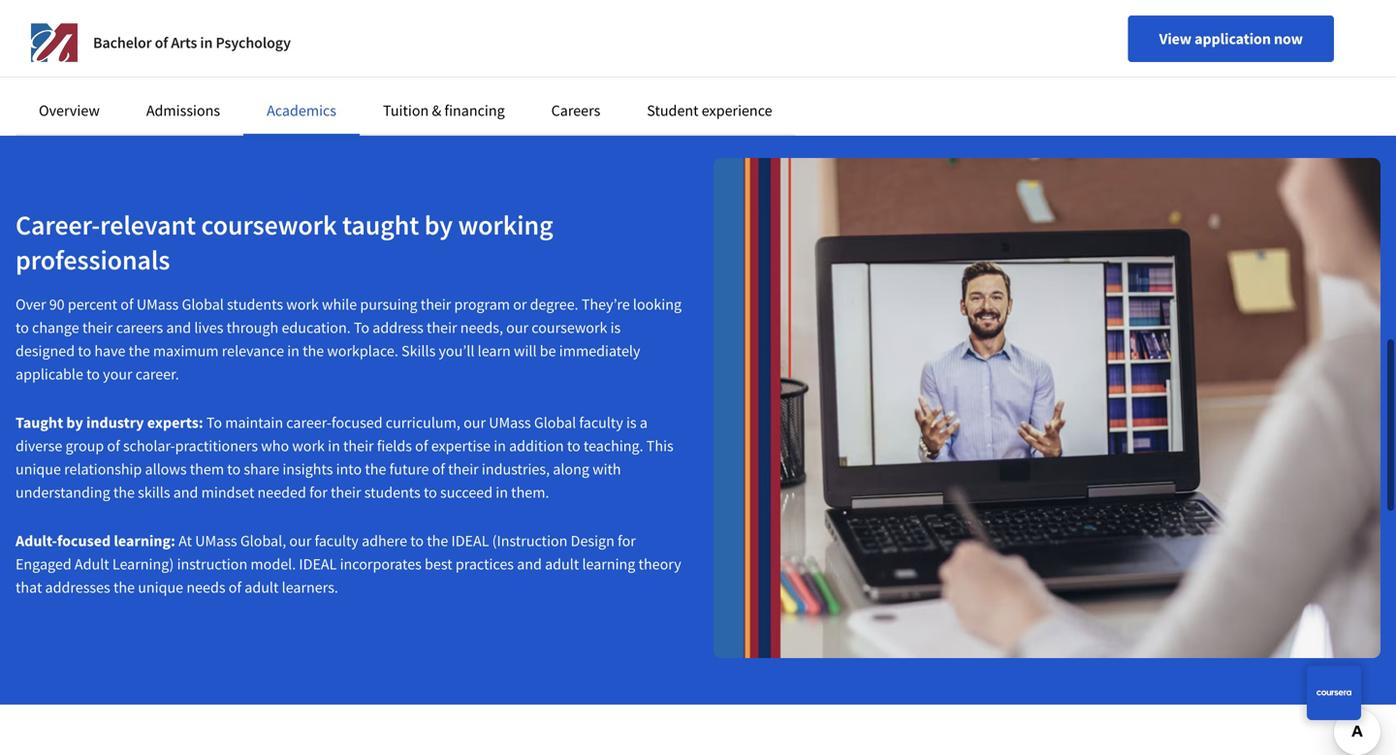 Task type: describe. For each thing, give the bounding box(es) containing it.
your
[[103, 365, 132, 384]]

at
[[178, 531, 192, 551]]

taught
[[16, 413, 63, 432]]

adhere
[[362, 531, 407, 551]]

workplace.
[[327, 341, 398, 361]]

learn
[[478, 341, 511, 361]]

global inside over 90 percent of umass global students work while pursuing their program or degree. they're looking to change their careers and lives through education. to address their needs, our coursework is designed to have the maximum relevance in the workplace. skills you'll learn will be immediately applicable to your career.
[[182, 295, 224, 314]]

experts:
[[147, 413, 203, 432]]

student experience
[[647, 101, 772, 120]]

for inside to maintain career-focused curriculum, our umass global faculty is a diverse group of scholar-practitioners who work in their fields of expertise in addition to teaching. this unique relationship allows them to share insights into the future of their industries, along with understanding the skills and mindset needed for their students to succeed in them.
[[309, 483, 328, 502]]

and inside over 90 percent of umass global students work while pursuing their program or degree. they're looking to change their careers and lives through education. to address their needs, our coursework is designed to have the maximum relevance in the workplace. skills you'll learn will be immediately applicable to your career.
[[166, 318, 191, 337]]

admissions
[[146, 101, 220, 120]]

academics
[[267, 101, 336, 120]]

the left skills
[[113, 483, 135, 502]]

engaged
[[16, 555, 71, 574]]

mindset
[[201, 483, 254, 502]]

their up into
[[343, 436, 374, 456]]

instruction
[[177, 555, 247, 574]]

to inside "at umass global, our faculty adhere to the ideal (instruction design for engaged adult learning) instruction model. ideal incorporates best practices and adult learning theory that addresses the unique needs of adult learners."
[[410, 531, 424, 551]]

work inside to maintain career-focused curriculum, our umass global faculty is a diverse group of scholar-practitioners who work in their fields of expertise in addition to teaching. this unique relationship allows them to share insights into the future of their industries, along with understanding the skills and mindset needed for their students to succeed in them.
[[292, 436, 325, 456]]

arts
[[171, 33, 197, 52]]

relationship
[[64, 460, 142, 479]]

will
[[514, 341, 537, 361]]

skills
[[138, 483, 170, 502]]

to inside over 90 percent of umass global students work while pursuing their program or degree. they're looking to change their careers and lives through education. to address their needs, our coursework is designed to have the maximum relevance in the workplace. skills you'll learn will be immediately applicable to your career.
[[354, 318, 369, 337]]

learners.
[[282, 578, 338, 597]]

with
[[592, 460, 621, 479]]

addresses
[[45, 578, 110, 597]]

incorporates
[[340, 555, 422, 574]]

future
[[389, 460, 429, 479]]

industries,
[[482, 460, 550, 479]]

students inside to maintain career-focused curriculum, our umass global faculty is a diverse group of scholar-practitioners who work in their fields of expertise in addition to teaching. this unique relationship allows them to share insights into the future of their industries, along with understanding the skills and mindset needed for their students to succeed in them.
[[364, 483, 421, 502]]

the right into
[[365, 460, 386, 479]]

understanding
[[16, 483, 110, 502]]

work inside over 90 percent of umass global students work while pursuing their program or degree. they're looking to change their careers and lives through education. to address their needs, our coursework is designed to have the maximum relevance in the workplace. skills you'll learn will be immediately applicable to your career.
[[286, 295, 319, 314]]

view application now
[[1159, 29, 1303, 48]]

theory
[[639, 555, 681, 574]]

faculty inside to maintain career-focused curriculum, our umass global faculty is a diverse group of scholar-practitioners who work in their fields of expertise in addition to teaching. this unique relationship allows them to share insights into the future of their industries, along with understanding the skills and mindset needed for their students to succeed in them.
[[579, 413, 623, 432]]

unique for needs
[[138, 578, 183, 597]]

1 horizontal spatial adult
[[545, 555, 579, 574]]

this
[[646, 436, 674, 456]]

global,
[[240, 531, 286, 551]]

at umass global, our faculty adhere to the ideal (instruction design for engaged adult learning) instruction model. ideal incorporates best practices and adult learning theory that addresses the unique needs of adult learners.
[[16, 531, 681, 597]]

tuition & financing
[[383, 101, 505, 120]]

or
[[513, 295, 527, 314]]

to up 'mindset'
[[227, 460, 241, 479]]

in up "industries,"
[[494, 436, 506, 456]]

needs
[[186, 578, 225, 597]]

applicable
[[16, 365, 83, 384]]

to left have
[[78, 341, 91, 361]]

pursuing
[[360, 295, 417, 314]]

student experience link
[[647, 101, 772, 120]]

they're
[[582, 295, 630, 314]]

taught
[[342, 208, 419, 242]]

0 horizontal spatial adult
[[245, 578, 279, 597]]

along
[[553, 460, 589, 479]]

diverse
[[16, 436, 62, 456]]

admissions link
[[146, 101, 220, 120]]

group
[[65, 436, 104, 456]]

adult-
[[16, 531, 57, 551]]

adult-focused learning:
[[16, 531, 178, 551]]

in inside over 90 percent of umass global students work while pursuing their program or degree. they're looking to change their careers and lives through education. to address their needs, our coursework is designed to have the maximum relevance in the workplace. skills you'll learn will be immediately applicable to your career.
[[287, 341, 300, 361]]

the down education.
[[303, 341, 324, 361]]

of inside "at umass global, our faculty adhere to the ideal (instruction design for engaged adult learning) instruction model. ideal incorporates best practices and adult learning theory that addresses the unique needs of adult learners."
[[229, 578, 241, 597]]

their up address
[[421, 295, 451, 314]]

coursework inside career-relevant coursework taught by working professionals
[[201, 208, 337, 242]]

education.
[[282, 318, 351, 337]]

our inside over 90 percent of umass global students work while pursuing their program or degree. they're looking to change their careers and lives through education. to address their needs, our coursework is designed to have the maximum relevance in the workplace. skills you'll learn will be immediately applicable to your career.
[[506, 318, 529, 337]]

career-
[[286, 413, 331, 432]]

designed
[[16, 341, 75, 361]]

address
[[373, 318, 424, 337]]

careers
[[551, 101, 600, 120]]

is inside over 90 percent of umass global students work while pursuing their program or degree. they're looking to change their careers and lives through education. to address their needs, our coursework is designed to have the maximum relevance in the workplace. skills you'll learn will be immediately applicable to your career.
[[610, 318, 621, 337]]

career-
[[16, 208, 100, 242]]

looking
[[633, 295, 682, 314]]

you'll
[[439, 341, 475, 361]]

of right future
[[432, 460, 445, 479]]

career.
[[135, 365, 179, 384]]

unique for relationship
[[16, 460, 61, 479]]

1 horizontal spatial ideal
[[451, 531, 489, 551]]

skills
[[401, 341, 436, 361]]

working
[[458, 208, 553, 242]]

industry
[[86, 413, 144, 432]]

teaching.
[[584, 436, 643, 456]]

the down careers
[[129, 341, 150, 361]]

global inside to maintain career-focused curriculum, our umass global faculty is a diverse group of scholar-practitioners who work in their fields of expertise in addition to teaching. this unique relationship allows them to share insights into the future of their industries, along with understanding the skills and mindset needed for their students to succeed in them.
[[534, 413, 576, 432]]

experience
[[702, 101, 772, 120]]

tuition
[[383, 101, 429, 120]]

professionals
[[16, 243, 170, 277]]

is inside to maintain career-focused curriculum, our umass global faculty is a diverse group of scholar-practitioners who work in their fields of expertise in addition to teaching. this unique relationship allows them to share insights into the future of their industries, along with understanding the skills and mindset needed for their students to succeed in them.
[[626, 413, 637, 432]]

university of massachusetts global logo image
[[31, 19, 78, 66]]

taught by industry experts:
[[16, 413, 206, 432]]

in down "industries,"
[[496, 483, 508, 502]]

their down "percent"
[[82, 318, 113, 337]]

for inside "at umass global, our faculty adhere to the ideal (instruction design for engaged adult learning) instruction model. ideal incorporates best practices and adult learning theory that addresses the unique needs of adult learners."
[[618, 531, 636, 551]]

psychology
[[216, 33, 291, 52]]



Task type: locate. For each thing, give the bounding box(es) containing it.
relevance
[[222, 341, 284, 361]]

by up group
[[66, 413, 83, 432]]

adult
[[75, 555, 109, 574]]

0 horizontal spatial is
[[610, 318, 621, 337]]

needs,
[[460, 318, 503, 337]]

1 horizontal spatial focused
[[331, 413, 383, 432]]

1 vertical spatial by
[[66, 413, 83, 432]]

overview
[[39, 101, 100, 120]]

careers link
[[551, 101, 600, 120]]

umass up instruction
[[195, 531, 237, 551]]

have
[[94, 341, 126, 361]]

2 horizontal spatial umass
[[489, 413, 531, 432]]

focused up fields
[[331, 413, 383, 432]]

adult
[[545, 555, 579, 574], [245, 578, 279, 597]]

adult down design on the left
[[545, 555, 579, 574]]

of down curriculum,
[[415, 436, 428, 456]]

learning)
[[112, 555, 174, 574]]

1 horizontal spatial by
[[424, 208, 453, 242]]

2 vertical spatial our
[[289, 531, 312, 551]]

work up education.
[[286, 295, 319, 314]]

is left 'a'
[[626, 413, 637, 432]]

through
[[226, 318, 279, 337]]

students
[[227, 295, 283, 314], [364, 483, 421, 502]]

to maintain career-focused curriculum, our umass global faculty is a diverse group of scholar-practitioners who work in their fields of expertise in addition to teaching. this unique relationship allows them to share insights into the future of their industries, along with understanding the skills and mindset needed for their students to succeed in them.
[[16, 413, 674, 502]]

umass inside over 90 percent of umass global students work while pursuing their program or degree. they're looking to change their careers and lives through education. to address their needs, our coursework is designed to have the maximum relevance in the workplace. skills you'll learn will be immediately applicable to your career.
[[137, 295, 179, 314]]

umass inside "at umass global, our faculty adhere to the ideal (instruction design for engaged adult learning) instruction model. ideal incorporates best practices and adult learning theory that addresses the unique needs of adult learners."
[[195, 531, 237, 551]]

unique down diverse on the bottom left
[[16, 460, 61, 479]]

them
[[190, 460, 224, 479]]

1 vertical spatial unique
[[138, 578, 183, 597]]

focused inside to maintain career-focused curriculum, our umass global faculty is a diverse group of scholar-practitioners who work in their fields of expertise in addition to teaching. this unique relationship allows them to share insights into the future of their industries, along with understanding the skills and mindset needed for their students to succeed in them.
[[331, 413, 383, 432]]

curriculum,
[[386, 413, 460, 432]]

1 horizontal spatial our
[[464, 413, 486, 432]]

1 horizontal spatial is
[[626, 413, 637, 432]]

0 vertical spatial ideal
[[451, 531, 489, 551]]

application
[[1195, 29, 1271, 48]]

to right adhere
[[410, 531, 424, 551]]

expertise
[[431, 436, 491, 456]]

1 horizontal spatial global
[[534, 413, 576, 432]]

adult down the 'model.'
[[245, 578, 279, 597]]

of right needs
[[229, 578, 241, 597]]

1 vertical spatial is
[[626, 413, 637, 432]]

coursework
[[201, 208, 337, 242], [532, 318, 607, 337]]

them.
[[511, 483, 549, 502]]

financing
[[444, 101, 505, 120]]

of left 'arts'
[[155, 33, 168, 52]]

0 horizontal spatial for
[[309, 483, 328, 502]]

ideal up practices
[[451, 531, 489, 551]]

unique inside to maintain career-focused curriculum, our umass global faculty is a diverse group of scholar-practitioners who work in their fields of expertise in addition to teaching. this unique relationship allows them to share insights into the future of their industries, along with understanding the skills and mindset needed for their students to succeed in them.
[[16, 460, 61, 479]]

faculty up teaching.
[[579, 413, 623, 432]]

umass up careers
[[137, 295, 179, 314]]

overview link
[[39, 101, 100, 120]]

of inside over 90 percent of umass global students work while pursuing their program or degree. they're looking to change their careers and lives through education. to address their needs, our coursework is designed to have the maximum relevance in the workplace. skills you'll learn will be immediately applicable to your career.
[[120, 295, 133, 314]]

student
[[647, 101, 699, 120]]

their up 'you'll'
[[427, 318, 457, 337]]

tuition & financing link
[[383, 101, 505, 120]]

1 vertical spatial global
[[534, 413, 576, 432]]

of up careers
[[120, 295, 133, 314]]

students inside over 90 percent of umass global students work while pursuing their program or degree. they're looking to change their careers and lives through education. to address their needs, our coursework is designed to have the maximum relevance in the workplace. skills you'll learn will be immediately applicable to your career.
[[227, 295, 283, 314]]

our down or
[[506, 318, 529, 337]]

in up into
[[328, 436, 340, 456]]

by inside career-relevant coursework taught by working professionals
[[424, 208, 453, 242]]

umass up addition
[[489, 413, 531, 432]]

and up maximum
[[166, 318, 191, 337]]

1 vertical spatial ideal
[[299, 555, 337, 574]]

allows
[[145, 460, 187, 479]]

1 vertical spatial umass
[[489, 413, 531, 432]]

their down into
[[331, 483, 361, 502]]

global up addition
[[534, 413, 576, 432]]

focused
[[331, 413, 383, 432], [57, 531, 111, 551]]

to
[[354, 318, 369, 337], [206, 413, 222, 432]]

degree.
[[530, 295, 578, 314]]

for down insights
[[309, 483, 328, 502]]

over 90 percent of umass global students work while pursuing their program or degree. they're looking to change their careers and lives through education. to address their needs, our coursework is designed to have the maximum relevance in the workplace. skills you'll learn will be immediately applicable to your career.
[[16, 295, 682, 384]]

0 vertical spatial to
[[354, 318, 369, 337]]

0 horizontal spatial focused
[[57, 531, 111, 551]]

model.
[[251, 555, 296, 574]]

our inside "at umass global, our faculty adhere to the ideal (instruction design for engaged adult learning) instruction model. ideal incorporates best practices and adult learning theory that addresses the unique needs of adult learners."
[[289, 531, 312, 551]]

learning:
[[114, 531, 175, 551]]

1 vertical spatial students
[[364, 483, 421, 502]]

to
[[16, 318, 29, 337], [78, 341, 91, 361], [86, 365, 100, 384], [567, 436, 580, 456], [227, 460, 241, 479], [424, 483, 437, 502], [410, 531, 424, 551]]

into
[[336, 460, 362, 479]]

1 horizontal spatial students
[[364, 483, 421, 502]]

2 horizontal spatial our
[[506, 318, 529, 337]]

practitioners
[[175, 436, 258, 456]]

2 vertical spatial and
[[517, 555, 542, 574]]

0 horizontal spatial ideal
[[299, 555, 337, 574]]

scholar-
[[123, 436, 175, 456]]

best
[[425, 555, 452, 574]]

ideal up learners.
[[299, 555, 337, 574]]

1 horizontal spatial unique
[[138, 578, 183, 597]]

0 vertical spatial umass
[[137, 295, 179, 314]]

1 vertical spatial and
[[173, 483, 198, 502]]

0 horizontal spatial umass
[[137, 295, 179, 314]]

0 vertical spatial students
[[227, 295, 283, 314]]

coursework inside over 90 percent of umass global students work while pursuing their program or degree. they're looking to change their careers and lives through education. to address their needs, our coursework is designed to have the maximum relevance in the workplace. skills you'll learn will be immediately applicable to your career.
[[532, 318, 607, 337]]

relevant
[[100, 208, 196, 242]]

bachelor
[[93, 33, 152, 52]]

view
[[1159, 29, 1192, 48]]

practices
[[456, 555, 514, 574]]

in right 'arts'
[[200, 33, 213, 52]]

view application now button
[[1128, 16, 1334, 62]]

immediately
[[559, 341, 640, 361]]

0 vertical spatial is
[[610, 318, 621, 337]]

90
[[49, 295, 65, 314]]

the
[[129, 341, 150, 361], [303, 341, 324, 361], [365, 460, 386, 479], [113, 483, 135, 502], [427, 531, 448, 551], [113, 578, 135, 597]]

1 vertical spatial faculty
[[315, 531, 359, 551]]

to left your
[[86, 365, 100, 384]]

to up practitioners
[[206, 413, 222, 432]]

percent
[[68, 295, 117, 314]]

our up expertise
[[464, 413, 486, 432]]

share
[[244, 460, 279, 479]]

focused up adult
[[57, 531, 111, 551]]

and
[[166, 318, 191, 337], [173, 483, 198, 502], [517, 555, 542, 574]]

0 horizontal spatial coursework
[[201, 208, 337, 242]]

1 vertical spatial to
[[206, 413, 222, 432]]

unique down learning)
[[138, 578, 183, 597]]

0 horizontal spatial faculty
[[315, 531, 359, 551]]

to inside to maintain career-focused curriculum, our umass global faculty is a diverse group of scholar-practitioners who work in their fields of expertise in addition to teaching. this unique relationship allows them to share insights into the future of their industries, along with understanding the skills and mindset needed for their students to succeed in them.
[[206, 413, 222, 432]]

0 horizontal spatial to
[[206, 413, 222, 432]]

of down 'industry'
[[107, 436, 120, 456]]

their down expertise
[[448, 460, 479, 479]]

their
[[421, 295, 451, 314], [82, 318, 113, 337], [427, 318, 457, 337], [343, 436, 374, 456], [448, 460, 479, 479], [331, 483, 361, 502]]

faculty inside "at umass global, our faculty adhere to the ideal (instruction design for engaged adult learning) instruction model. ideal incorporates best practices and adult learning theory that addresses the unique needs of adult learners."
[[315, 531, 359, 551]]

our up the 'model.'
[[289, 531, 312, 551]]

students up through
[[227, 295, 283, 314]]

2 vertical spatial umass
[[195, 531, 237, 551]]

1 vertical spatial our
[[464, 413, 486, 432]]

maintain
[[225, 413, 283, 432]]

0 vertical spatial faculty
[[579, 413, 623, 432]]

for up learning
[[618, 531, 636, 551]]

umass inside to maintain career-focused curriculum, our umass global faculty is a diverse group of scholar-practitioners who work in their fields of expertise in addition to teaching. this unique relationship allows them to share insights into the future of their industries, along with understanding the skills and mindset needed for their students to succeed in them.
[[489, 413, 531, 432]]

careers
[[116, 318, 163, 337]]

1 horizontal spatial to
[[354, 318, 369, 337]]

lives
[[194, 318, 223, 337]]

global up lives
[[182, 295, 224, 314]]

0 vertical spatial and
[[166, 318, 191, 337]]

0 horizontal spatial by
[[66, 413, 83, 432]]

faculty left adhere
[[315, 531, 359, 551]]

the down learning)
[[113, 578, 135, 597]]

1 horizontal spatial umass
[[195, 531, 237, 551]]

0 vertical spatial global
[[182, 295, 224, 314]]

needed
[[257, 483, 306, 502]]

0 horizontal spatial students
[[227, 295, 283, 314]]

our inside to maintain career-focused curriculum, our umass global faculty is a diverse group of scholar-practitioners who work in their fields of expertise in addition to teaching. this unique relationship allows them to share insights into the future of their industries, along with understanding the skills and mindset needed for their students to succeed in them.
[[464, 413, 486, 432]]

in down education.
[[287, 341, 300, 361]]

0 horizontal spatial our
[[289, 531, 312, 551]]

0 vertical spatial for
[[309, 483, 328, 502]]

0 vertical spatial unique
[[16, 460, 61, 479]]

academics link
[[267, 101, 336, 120]]

0 vertical spatial our
[[506, 318, 529, 337]]

0 horizontal spatial global
[[182, 295, 224, 314]]

0 vertical spatial coursework
[[201, 208, 337, 242]]

1 vertical spatial focused
[[57, 531, 111, 551]]

maximum
[[153, 341, 219, 361]]

is down they're
[[610, 318, 621, 337]]

1 vertical spatial for
[[618, 531, 636, 551]]

be
[[540, 341, 556, 361]]

1 horizontal spatial for
[[618, 531, 636, 551]]

and down (instruction on the bottom of the page
[[517, 555, 542, 574]]

work
[[286, 295, 319, 314], [292, 436, 325, 456]]

(instruction
[[492, 531, 568, 551]]

1 horizontal spatial coursework
[[532, 318, 607, 337]]

bachelor of arts in psychology
[[93, 33, 291, 52]]

students down future
[[364, 483, 421, 502]]

that
[[16, 578, 42, 597]]

1 vertical spatial adult
[[245, 578, 279, 597]]

to down future
[[424, 483, 437, 502]]

work down career-
[[292, 436, 325, 456]]

0 vertical spatial work
[[286, 295, 319, 314]]

1 vertical spatial coursework
[[532, 318, 607, 337]]

while
[[322, 295, 357, 314]]

and inside "at umass global, our faculty adhere to the ideal (instruction design for engaged adult learning) instruction model. ideal incorporates best practices and adult learning theory that addresses the unique needs of adult learners."
[[517, 555, 542, 574]]

ideal
[[451, 531, 489, 551], [299, 555, 337, 574]]

learning
[[582, 555, 635, 574]]

0 vertical spatial by
[[424, 208, 453, 242]]

the up 'best'
[[427, 531, 448, 551]]

change
[[32, 318, 79, 337]]

by right taught
[[424, 208, 453, 242]]

1 horizontal spatial faculty
[[579, 413, 623, 432]]

a
[[640, 413, 648, 432]]

to up workplace.
[[354, 318, 369, 337]]

fields
[[377, 436, 412, 456]]

who
[[261, 436, 289, 456]]

unique inside "at umass global, our faculty adhere to the ideal (instruction design for engaged adult learning) instruction model. ideal incorporates best practices and adult learning theory that addresses the unique needs of adult learners."
[[138, 578, 183, 597]]

1 vertical spatial work
[[292, 436, 325, 456]]

succeed
[[440, 483, 493, 502]]

and down allows
[[173, 483, 198, 502]]

and inside to maintain career-focused curriculum, our umass global faculty is a diverse group of scholar-practitioners who work in their fields of expertise in addition to teaching. this unique relationship allows them to share insights into the future of their industries, along with understanding the skills and mindset needed for their students to succeed in them.
[[173, 483, 198, 502]]

over
[[16, 295, 46, 314]]

to down over
[[16, 318, 29, 337]]

0 horizontal spatial unique
[[16, 460, 61, 479]]

design
[[571, 531, 615, 551]]

now
[[1274, 29, 1303, 48]]

to up along at left bottom
[[567, 436, 580, 456]]

0 vertical spatial adult
[[545, 555, 579, 574]]

0 vertical spatial focused
[[331, 413, 383, 432]]



Task type: vqa. For each thing, say whether or not it's contained in the screenshot.
thrive
no



